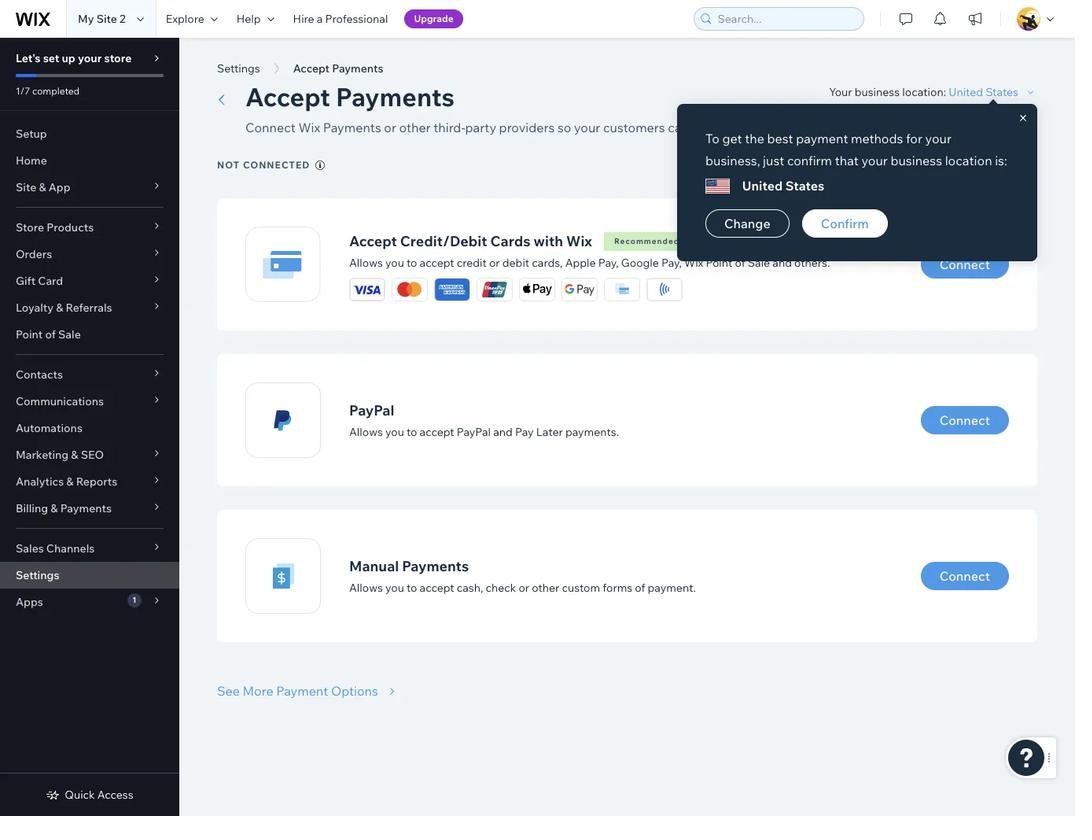 Task type: describe. For each thing, give the bounding box(es) containing it.
hire a professional link
[[284, 0, 398, 38]]

accept inside manual payments allows you to accept cash, check or other custom forms of payment.
[[420, 581, 455, 595]]

1/7
[[16, 85, 30, 97]]

allows inside manual payments allows you to accept cash, check or other custom forms of payment.
[[349, 581, 383, 595]]

settings for settings button at top
[[217, 61, 260, 76]]

2 horizontal spatial wix
[[685, 255, 704, 270]]

quick access button
[[46, 788, 134, 802]]

orders
[[16, 247, 52, 261]]

accept for accept payments connect wix payments or other third-party providers so your customers can pay.
[[246, 81, 331, 113]]

get
[[723, 131, 743, 146]]

change
[[725, 216, 771, 231]]

1 horizontal spatial states
[[986, 85, 1019, 99]]

analytics & reports button
[[0, 468, 179, 495]]

is:
[[996, 153, 1008, 168]]

just
[[764, 153, 785, 168]]

so
[[558, 120, 572, 135]]

paypal allows you to accept paypal and pay later payments.
[[349, 401, 620, 439]]

store products button
[[0, 214, 179, 241]]

loyalty
[[16, 301, 54, 315]]

1 , from the left
[[616, 255, 619, 270]]

apps
[[16, 595, 43, 609]]

connected
[[243, 159, 310, 171]]

providers
[[500, 120, 555, 135]]

cash,
[[457, 581, 484, 595]]

not
[[217, 159, 240, 171]]

automations link
[[0, 415, 179, 442]]

with
[[534, 232, 564, 250]]

0 vertical spatial united states
[[949, 85, 1019, 99]]

of inside manual payments allows you to accept cash, check or other custom forms of payment.
[[635, 581, 646, 595]]

contacts button
[[0, 361, 179, 388]]

& for loyalty
[[56, 301, 63, 315]]

confirm button
[[803, 209, 888, 238]]

analytics
[[16, 475, 64, 489]]

credit/debit
[[400, 232, 488, 250]]

see more payment options
[[217, 683, 379, 699]]

forms
[[603, 581, 633, 595]]

sale inside "link"
[[58, 327, 81, 342]]

let's
[[16, 51, 41, 65]]

1 horizontal spatial pay
[[599, 255, 616, 270]]

credit
[[457, 255, 487, 270]]

analytics & reports
[[16, 475, 117, 489]]

confirm
[[822, 216, 870, 231]]

allows inside paypal allows you to accept paypal and pay later payments.
[[349, 425, 383, 439]]

custom
[[562, 581, 601, 595]]

1 you from the top
[[386, 255, 404, 270]]

that
[[836, 153, 859, 168]]

or inside manual payments allows you to accept cash, check or other custom forms of payment.
[[519, 581, 530, 595]]

business,
[[706, 153, 761, 168]]

wix inside accept payments connect wix payments or other third-party providers so your customers can pay.
[[299, 120, 320, 135]]

check
[[486, 581, 517, 595]]

explore
[[166, 12, 204, 26]]

business inside "to get the best payment methods for your business, just confirm that your business location is:"
[[891, 153, 943, 168]]

to inside manual payments allows you to accept cash, check or other custom forms of payment.
[[407, 581, 418, 595]]

accept for accept credit/debit cards with wix
[[349, 232, 397, 250]]

& for site
[[39, 180, 46, 194]]

setup
[[16, 127, 47, 141]]

location:
[[903, 85, 947, 99]]

cards
[[491, 232, 531, 250]]

payments for accept payments
[[332, 61, 384, 76]]

the
[[746, 131, 765, 146]]

2 , from the left
[[680, 255, 682, 270]]

my site 2
[[78, 12, 126, 26]]

Search... field
[[714, 8, 860, 30]]

payment
[[797, 131, 849, 146]]

1 horizontal spatial paypal
[[457, 425, 491, 439]]

store
[[104, 51, 132, 65]]

products
[[47, 220, 94, 235]]

payments for accept payments connect wix payments or other third-party providers so your customers can pay.
[[336, 81, 455, 113]]

store
[[16, 220, 44, 235]]

point of sale
[[16, 327, 81, 342]]

change button
[[706, 209, 790, 238]]

settings link
[[0, 562, 179, 589]]

billing & payments button
[[0, 495, 179, 522]]

home link
[[0, 147, 179, 174]]

sales channels
[[16, 542, 95, 556]]

sidebar element
[[0, 38, 179, 816]]

payment
[[276, 683, 329, 699]]

marketing
[[16, 448, 69, 462]]

payment.
[[648, 581, 697, 595]]

1 accept from the top
[[420, 255, 455, 270]]

other inside manual payments allows you to accept cash, check or other custom forms of payment.
[[532, 581, 560, 595]]

can
[[669, 120, 690, 135]]

tap to pay on mobile image
[[648, 278, 682, 300]]

hire a professional
[[293, 12, 388, 26]]

third-
[[434, 120, 466, 135]]

to inside paypal allows you to accept paypal and pay later payments.
[[407, 425, 418, 439]]

setup link
[[0, 120, 179, 147]]

your business location:
[[830, 85, 949, 99]]

gift
[[16, 274, 36, 288]]

and inside paypal allows you to accept paypal and pay later payments.
[[494, 425, 513, 439]]

& for analytics
[[66, 475, 74, 489]]

allows you to accept credit or debit cards, apple pay , google pay , wix point of sale and others.
[[349, 255, 831, 270]]

options
[[331, 683, 379, 699]]

point inside "link"
[[16, 327, 43, 342]]

you inside paypal allows you to accept paypal and pay later payments.
[[386, 425, 404, 439]]

connect inside accept payments connect wix payments or other third-party providers so your customers can pay.
[[246, 120, 296, 135]]

your down the methods on the top right of the page
[[862, 153, 889, 168]]

your right for
[[926, 131, 952, 146]]

0 vertical spatial site
[[97, 12, 117, 26]]

billing & payments
[[16, 501, 112, 516]]

sales channels button
[[0, 535, 179, 562]]

0 vertical spatial point
[[706, 255, 733, 270]]

manual
[[349, 557, 399, 575]]

orders button
[[0, 241, 179, 268]]

completed
[[32, 85, 80, 97]]

app
[[49, 180, 71, 194]]

site inside popup button
[[16, 180, 36, 194]]

connect button for manual payments
[[921, 562, 1010, 590]]

wix point of sale image
[[612, 278, 634, 300]]

accept for accept payments
[[293, 61, 330, 76]]

payments inside popup button
[[60, 501, 112, 516]]

hire
[[293, 12, 315, 26]]

location
[[946, 153, 993, 168]]

pay inside paypal allows you to accept paypal and pay later payments.
[[516, 425, 534, 439]]

help button
[[227, 0, 284, 38]]

automations
[[16, 421, 83, 435]]

store products
[[16, 220, 94, 235]]

let's set up your store
[[16, 51, 132, 65]]

marketing & seo
[[16, 448, 104, 462]]

help
[[237, 12, 261, 26]]



Task type: vqa. For each thing, say whether or not it's contained in the screenshot.
LET CUSTOMERS BUY THIS PRODUCT BEFORE IT'S RELEASED OR WHEN IT'S OUT OF STOCK. LEARN ABOUT PRE-ORDER
no



Task type: locate. For each thing, give the bounding box(es) containing it.
& inside site & app popup button
[[39, 180, 46, 194]]

loyalty & referrals button
[[0, 294, 179, 321]]

0 horizontal spatial or
[[384, 120, 397, 135]]

0 vertical spatial accept
[[420, 255, 455, 270]]

1 vertical spatial paypal
[[457, 425, 491, 439]]

0 vertical spatial you
[[386, 255, 404, 270]]

0 horizontal spatial united states
[[743, 178, 825, 194]]

of down "loyalty & referrals"
[[45, 327, 56, 342]]

communications
[[16, 394, 104, 409]]

sale down "loyalty & referrals"
[[58, 327, 81, 342]]

payments for manual payments allows you to accept cash, check or other custom forms of payment.
[[402, 557, 469, 575]]

accept down hire
[[293, 61, 330, 76]]

payments.
[[566, 425, 620, 439]]

sale
[[748, 255, 771, 270], [58, 327, 81, 342]]

1 vertical spatial settings
[[16, 568, 59, 582]]

settings inside "link"
[[16, 568, 59, 582]]

0 horizontal spatial site
[[16, 180, 36, 194]]

wix right google
[[685, 255, 704, 270]]

channels
[[46, 542, 95, 556]]

site & app button
[[0, 174, 179, 201]]

connect for allows you to accept credit or debit cards,
[[940, 257, 991, 272]]

your right up
[[78, 51, 102, 65]]

and left the others.
[[773, 255, 793, 270]]

& inside billing & payments popup button
[[51, 501, 58, 516]]

1 vertical spatial of
[[45, 327, 56, 342]]

manual payments allows you to accept cash, check or other custom forms of payment.
[[349, 557, 697, 595]]

3 accept from the top
[[420, 581, 455, 595]]

chinaunionpay image
[[478, 278, 512, 300]]

other left third-
[[400, 120, 431, 135]]

settings inside button
[[217, 61, 260, 76]]

accept
[[293, 61, 330, 76], [246, 81, 331, 113], [349, 232, 397, 250]]

accept inside accept payments connect wix payments or other third-party providers so your customers can pay.
[[246, 81, 331, 113]]

payments inside button
[[332, 61, 384, 76]]

2 vertical spatial wix
[[685, 255, 704, 270]]

connect for allows you to accept paypal and pay later payments.
[[940, 412, 991, 428]]

1 horizontal spatial and
[[773, 255, 793, 270]]

2 you from the top
[[386, 425, 404, 439]]

settings button
[[209, 57, 268, 80]]

settings
[[217, 61, 260, 76], [16, 568, 59, 582]]

1 horizontal spatial other
[[532, 581, 560, 595]]

2
[[120, 12, 126, 26]]

more
[[243, 683, 274, 699]]

2 vertical spatial accept
[[420, 581, 455, 595]]

2 to from the top
[[407, 425, 418, 439]]

or right check
[[519, 581, 530, 595]]

confirm
[[788, 153, 833, 168]]

0 vertical spatial paypal
[[349, 401, 395, 419]]

1 vertical spatial accept
[[420, 425, 455, 439]]

best
[[768, 131, 794, 146]]

& inside analytics & reports popup button
[[66, 475, 74, 489]]

& left seo
[[71, 448, 78, 462]]

1 vertical spatial to
[[407, 425, 418, 439]]

customers
[[604, 120, 666, 135]]

payments down 'accept payments' button
[[323, 120, 382, 135]]

0 horizontal spatial states
[[786, 178, 825, 194]]

home
[[16, 153, 47, 168]]

0 horizontal spatial and
[[494, 425, 513, 439]]

0 vertical spatial and
[[773, 255, 793, 270]]

1 vertical spatial point
[[16, 327, 43, 342]]

party
[[466, 120, 497, 135]]

or left debit
[[490, 255, 500, 270]]

or for you
[[490, 255, 500, 270]]

to
[[706, 131, 720, 146]]

0 vertical spatial united
[[949, 85, 984, 99]]

not connected
[[217, 159, 310, 171]]

1 vertical spatial other
[[532, 581, 560, 595]]

business
[[855, 85, 901, 99], [891, 153, 943, 168]]

reports
[[76, 475, 117, 489]]

payments inside manual payments allows you to accept cash, check or other custom forms of payment.
[[402, 557, 469, 575]]

& for marketing
[[71, 448, 78, 462]]

1 horizontal spatial ,
[[680, 255, 682, 270]]

accept credit/debit cards with wix
[[349, 232, 593, 250]]

your right so
[[575, 120, 601, 135]]

of
[[736, 255, 746, 270], [45, 327, 56, 342], [635, 581, 646, 595]]

upgrade
[[414, 13, 454, 24]]

3 you from the top
[[386, 581, 404, 595]]

for
[[907, 131, 923, 146]]

2 vertical spatial you
[[386, 581, 404, 595]]

0 vertical spatial allows
[[349, 255, 383, 270]]

site left 2
[[97, 12, 117, 26]]

0 vertical spatial accept
[[293, 61, 330, 76]]

billing
[[16, 501, 48, 516]]

business right the your on the top of the page
[[855, 85, 901, 99]]

settings down sales
[[16, 568, 59, 582]]

google
[[622, 255, 660, 270]]

amex image
[[435, 278, 470, 300]]

1 vertical spatial and
[[494, 425, 513, 439]]

0 horizontal spatial point
[[16, 327, 43, 342]]

2 accept from the top
[[420, 425, 455, 439]]

0 horizontal spatial sale
[[58, 327, 81, 342]]

and
[[773, 255, 793, 270], [494, 425, 513, 439]]

1 vertical spatial sale
[[58, 327, 81, 342]]

2 horizontal spatial or
[[519, 581, 530, 595]]

&
[[39, 180, 46, 194], [56, 301, 63, 315], [71, 448, 78, 462], [66, 475, 74, 489], [51, 501, 58, 516]]

accept up visa "image" at the left top
[[349, 232, 397, 250]]

1 horizontal spatial settings
[[217, 61, 260, 76]]

3 connect button from the top
[[921, 562, 1010, 590]]

see
[[217, 683, 240, 699]]

0 horizontal spatial pay
[[516, 425, 534, 439]]

site down home
[[16, 180, 36, 194]]

marketing & seo button
[[0, 442, 179, 468]]

2 allows from the top
[[349, 425, 383, 439]]

my
[[78, 12, 94, 26]]

loyalty & referrals
[[16, 301, 112, 315]]

1 vertical spatial accept
[[246, 81, 331, 113]]

your inside accept payments connect wix payments or other third-party providers so your customers can pay.
[[575, 120, 601, 135]]

pay right apple
[[599, 255, 616, 270]]

accept inside 'accept payments' button
[[293, 61, 330, 76]]

united states button
[[949, 85, 1038, 99]]

0 horizontal spatial of
[[45, 327, 56, 342]]

point of sale link
[[0, 321, 179, 348]]

1 vertical spatial states
[[786, 178, 825, 194]]

gift card
[[16, 274, 63, 288]]

other inside accept payments connect wix payments or other third-party providers so your customers can pay.
[[400, 120, 431, 135]]

united
[[949, 85, 984, 99], [743, 178, 783, 194]]

sale down change button
[[748, 255, 771, 270]]

1 vertical spatial business
[[891, 153, 943, 168]]

0 vertical spatial other
[[400, 120, 431, 135]]

methods
[[852, 131, 904, 146]]

& inside loyalty & referrals dropdown button
[[56, 301, 63, 315]]

apple pay image
[[520, 278, 555, 300]]

card
[[38, 274, 63, 288]]

pay
[[599, 255, 616, 270], [662, 255, 680, 270], [516, 425, 534, 439]]

0 vertical spatial sale
[[748, 255, 771, 270]]

1
[[132, 595, 136, 605]]

your inside sidebar element
[[78, 51, 102, 65]]

0 vertical spatial settings
[[217, 61, 260, 76]]

payments down analytics & reports popup button
[[60, 501, 112, 516]]

connect for allows you to accept cash, check or other custom forms of payment.
[[940, 568, 991, 584]]

professional
[[326, 12, 388, 26]]

2 vertical spatial accept
[[349, 232, 397, 250]]

states up is:
[[986, 85, 1019, 99]]

1 horizontal spatial or
[[490, 255, 500, 270]]

1 vertical spatial connect button
[[921, 406, 1010, 434]]

1 horizontal spatial sale
[[748, 255, 771, 270]]

1 horizontal spatial site
[[97, 12, 117, 26]]

allows
[[349, 255, 383, 270], [349, 425, 383, 439], [349, 581, 383, 595]]

& right billing
[[51, 501, 58, 516]]

united states down just on the top
[[743, 178, 825, 194]]

connect button for paypal
[[921, 406, 1010, 434]]

settings down help
[[217, 61, 260, 76]]

1 connect button from the top
[[921, 250, 1010, 279]]

wix up apple
[[567, 232, 593, 250]]

1 vertical spatial wix
[[567, 232, 593, 250]]

united down just on the top
[[743, 178, 783, 194]]

0 horizontal spatial wix
[[299, 120, 320, 135]]

0 horizontal spatial settings
[[16, 568, 59, 582]]

google pay image
[[563, 278, 597, 300]]

0 vertical spatial states
[[986, 85, 1019, 99]]

upgrade button
[[405, 9, 463, 28]]

1 vertical spatial you
[[386, 425, 404, 439]]

others.
[[795, 255, 831, 270]]

& inside 'marketing & seo' dropdown button
[[71, 448, 78, 462]]

1 vertical spatial united states
[[743, 178, 825, 194]]

1 vertical spatial site
[[16, 180, 36, 194]]

0 vertical spatial to
[[407, 255, 418, 270]]

2 horizontal spatial pay
[[662, 255, 680, 270]]

1 vertical spatial united
[[743, 178, 783, 194]]

of down the change
[[736, 255, 746, 270]]

0 horizontal spatial ,
[[616, 255, 619, 270]]

accept down settings button at top
[[246, 81, 331, 113]]

connect button
[[921, 250, 1010, 279], [921, 406, 1010, 434], [921, 562, 1010, 590]]

2 vertical spatial or
[[519, 581, 530, 595]]

0 horizontal spatial paypal
[[349, 401, 395, 419]]

states
[[986, 85, 1019, 99], [786, 178, 825, 194]]

point down loyalty
[[16, 327, 43, 342]]

1 horizontal spatial united
[[949, 85, 984, 99]]

payments up cash,
[[402, 557, 469, 575]]

1 horizontal spatial of
[[635, 581, 646, 595]]

2 horizontal spatial of
[[736, 255, 746, 270]]

apple
[[566, 255, 596, 270]]

0 vertical spatial connect button
[[921, 250, 1010, 279]]

0 vertical spatial business
[[855, 85, 901, 99]]

1 to from the top
[[407, 255, 418, 270]]

0 horizontal spatial other
[[400, 120, 431, 135]]

you inside manual payments allows you to accept cash, check or other custom forms of payment.
[[386, 581, 404, 595]]

2 connect button from the top
[[921, 406, 1010, 434]]

pay left later
[[516, 425, 534, 439]]

0 vertical spatial or
[[384, 120, 397, 135]]

united states right location:
[[949, 85, 1019, 99]]

2 vertical spatial to
[[407, 581, 418, 595]]

1/7 completed
[[16, 85, 80, 97]]

recommended
[[615, 236, 680, 246]]

& left the reports at the bottom left
[[66, 475, 74, 489]]

, up tap to pay on mobile 'image'
[[680, 255, 682, 270]]

, left google
[[616, 255, 619, 270]]

pay.
[[692, 120, 716, 135]]

sales
[[16, 542, 44, 556]]

1 vertical spatial allows
[[349, 425, 383, 439]]

point down the change
[[706, 255, 733, 270]]

pay up tap to pay on mobile 'image'
[[662, 255, 680, 270]]

gift card button
[[0, 268, 179, 294]]

states down confirm
[[786, 178, 825, 194]]

0 horizontal spatial united
[[743, 178, 783, 194]]

quick
[[65, 788, 95, 802]]

visa image
[[350, 278, 385, 300]]

or for payments
[[384, 120, 397, 135]]

2 vertical spatial of
[[635, 581, 646, 595]]

your
[[830, 85, 853, 99]]

mastercard image
[[393, 278, 427, 300]]

accept payments connect wix payments or other third-party providers so your customers can pay.
[[246, 81, 716, 135]]

& for billing
[[51, 501, 58, 516]]

of inside point of sale "link"
[[45, 327, 56, 342]]

payments down the professional
[[332, 61, 384, 76]]

up
[[62, 51, 75, 65]]

a
[[317, 12, 323, 26]]

1 horizontal spatial point
[[706, 255, 733, 270]]

3 allows from the top
[[349, 581, 383, 595]]

1 allows from the top
[[349, 255, 383, 270]]

site
[[97, 12, 117, 26], [16, 180, 36, 194]]

united right location:
[[949, 85, 984, 99]]

settings for settings "link"
[[16, 568, 59, 582]]

of right "forms"
[[635, 581, 646, 595]]

or inside accept payments connect wix payments or other third-party providers so your customers can pay.
[[384, 120, 397, 135]]

1 horizontal spatial united states
[[949, 85, 1019, 99]]

0 vertical spatial wix
[[299, 120, 320, 135]]

1 horizontal spatial wix
[[567, 232, 593, 250]]

wix up connected
[[299, 120, 320, 135]]

business down for
[[891, 153, 943, 168]]

or left third-
[[384, 120, 397, 135]]

0 vertical spatial of
[[736, 255, 746, 270]]

quick access
[[65, 788, 134, 802]]

& left app
[[39, 180, 46, 194]]

paypal
[[349, 401, 395, 419], [457, 425, 491, 439]]

payments up third-
[[336, 81, 455, 113]]

1 vertical spatial or
[[490, 255, 500, 270]]

2 vertical spatial connect button
[[921, 562, 1010, 590]]

2 vertical spatial allows
[[349, 581, 383, 595]]

& right loyalty
[[56, 301, 63, 315]]

accept inside paypal allows you to accept paypal and pay later payments.
[[420, 425, 455, 439]]

and left later
[[494, 425, 513, 439]]

communications button
[[0, 388, 179, 415]]

3 to from the top
[[407, 581, 418, 595]]

accept payments
[[293, 61, 384, 76]]

debit
[[503, 255, 530, 270]]

other left the custom in the bottom right of the page
[[532, 581, 560, 595]]



